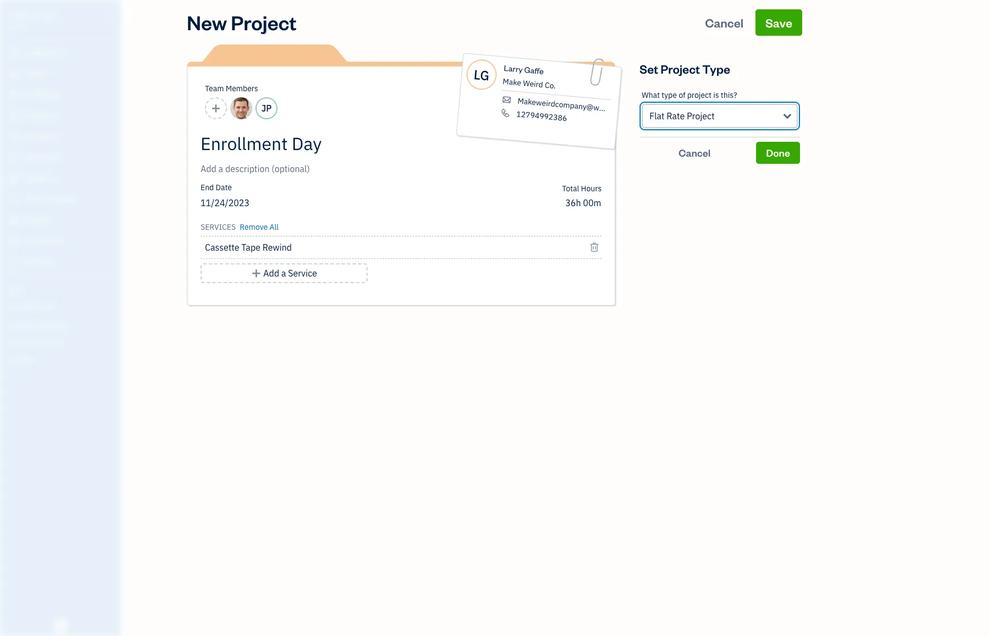 Task type: describe. For each thing, give the bounding box(es) containing it.
cassette tape rewind
[[205, 242, 292, 253]]

a
[[281, 268, 286, 279]]

client image
[[7, 69, 20, 80]]

hours
[[581, 184, 602, 194]]

all
[[270, 222, 279, 232]]

End date in  format text field
[[201, 197, 334, 208]]

end
[[201, 183, 214, 192]]

of
[[679, 90, 686, 100]]

save
[[766, 15, 793, 30]]

invoice image
[[7, 111, 20, 122]]

turtle
[[9, 10, 40, 21]]

what type of project is this? element
[[640, 82, 801, 137]]

add
[[264, 268, 279, 279]]

add a service button
[[201, 263, 368, 283]]

freshbooks image
[[52, 619, 69, 632]]

items and services image
[[8, 320, 118, 329]]

larry
[[504, 63, 524, 75]]

flat rate project
[[650, 111, 715, 122]]

Project Name text field
[[201, 133, 503, 155]]

project for set
[[661, 61, 701, 76]]

is
[[714, 90, 720, 100]]

set
[[640, 61, 659, 76]]

expense image
[[7, 152, 20, 163]]

done
[[767, 146, 791, 159]]

flat
[[650, 111, 665, 122]]

add team member image
[[211, 102, 221, 115]]

cancel for bottom cancel button
[[679, 146, 711, 159]]

make
[[503, 76, 522, 88]]

rewind
[[263, 242, 292, 253]]

new
[[187, 9, 227, 35]]

project image
[[7, 173, 20, 184]]

done button
[[757, 142, 801, 164]]

Hourly Budget text field
[[566, 197, 602, 208]]

timer image
[[7, 194, 20, 205]]

lg
[[473, 65, 490, 84]]

services
[[201, 222, 236, 232]]

larry gaffe make weird co.
[[503, 63, 557, 91]]

0 vertical spatial cancel button
[[696, 9, 754, 36]]

1 vertical spatial cancel button
[[640, 142, 750, 164]]

main element
[[0, 0, 148, 636]]



Task type: locate. For each thing, give the bounding box(es) containing it.
new project
[[187, 9, 297, 35]]

estimate image
[[7, 90, 20, 101]]

remove all button
[[238, 218, 279, 234]]

cancel button up type
[[696, 9, 754, 36]]

project for new
[[231, 9, 297, 35]]

cancel for top cancel button
[[706, 15, 744, 30]]

project
[[688, 90, 712, 100]]

team
[[205, 84, 224, 93]]

cancel up type
[[706, 15, 744, 30]]

type
[[662, 90, 677, 100]]

add a service
[[264, 268, 317, 279]]

cancel down flat rate project
[[679, 146, 711, 159]]

owner
[[9, 22, 29, 30]]

members
[[226, 84, 258, 93]]

1 vertical spatial cancel
[[679, 146, 711, 159]]

total hours
[[562, 184, 602, 194]]

team members
[[205, 84, 258, 93]]

plus image
[[251, 267, 261, 280]]

makeweirdcompany@weird.co
[[518, 96, 624, 115]]

date
[[216, 183, 232, 192]]

type
[[703, 61, 731, 76]]

cancel button down flat rate project
[[640, 142, 750, 164]]

bank connections image
[[8, 338, 118, 346]]

co.
[[545, 80, 557, 91]]

phone image
[[500, 108, 512, 118]]

12794992386
[[516, 109, 568, 123]]

services remove all
[[201, 222, 279, 232]]

chart image
[[7, 236, 20, 247]]

end date
[[201, 183, 232, 192]]

what type of project is this?
[[642, 90, 738, 100]]

envelope image
[[501, 95, 513, 105]]

remove project service image
[[590, 241, 600, 254]]

cassette
[[205, 242, 240, 253]]

gaffe
[[524, 64, 545, 77]]

set project type
[[640, 61, 731, 76]]

1 vertical spatial project
[[661, 61, 701, 76]]

project
[[231, 9, 297, 35], [661, 61, 701, 76], [687, 111, 715, 122]]

apps image
[[8, 285, 118, 294]]

0 vertical spatial project
[[231, 9, 297, 35]]

total
[[562, 184, 580, 194]]

money image
[[7, 215, 20, 226]]

settings image
[[8, 355, 118, 364]]

weird
[[523, 78, 544, 90]]

report image
[[7, 257, 20, 268]]

cancel button
[[696, 9, 754, 36], [640, 142, 750, 164]]

Project Description text field
[[201, 162, 503, 175]]

payment image
[[7, 131, 20, 142]]

project inside "flat rate project" "field"
[[687, 111, 715, 122]]

save button
[[756, 9, 803, 36]]

Project Type field
[[642, 104, 798, 128]]

rate
[[667, 111, 685, 122]]

remove
[[240, 222, 268, 232]]

2 vertical spatial project
[[687, 111, 715, 122]]

tape
[[242, 242, 261, 253]]

dashboard image
[[7, 48, 20, 59]]

this?
[[721, 90, 738, 100]]

turtle inc owner
[[9, 10, 58, 30]]

service
[[288, 268, 317, 279]]

0 vertical spatial cancel
[[706, 15, 744, 30]]

cancel
[[706, 15, 744, 30], [679, 146, 711, 159]]

jp
[[262, 103, 272, 114]]

what
[[642, 90, 660, 100]]

inc
[[42, 10, 58, 21]]

team members image
[[8, 302, 118, 311]]



Task type: vqa. For each thing, say whether or not it's contained in the screenshot.
Flat
yes



